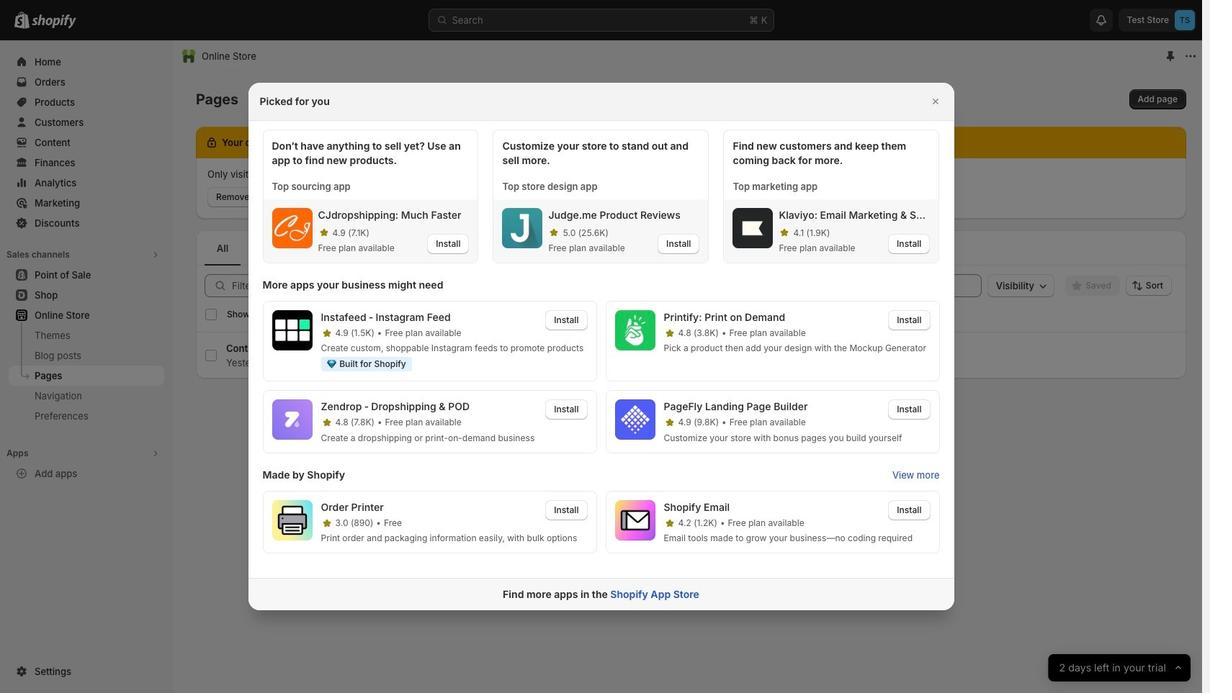Task type: describe. For each thing, give the bounding box(es) containing it.
built for shopify image
[[327, 360, 337, 369]]



Task type: vqa. For each thing, say whether or not it's contained in the screenshot.
dialog
yes



Task type: locate. For each thing, give the bounding box(es) containing it.
online store image
[[182, 49, 196, 63]]

shopify image
[[32, 14, 76, 29]]

dialog
[[0, 83, 1203, 611]]



